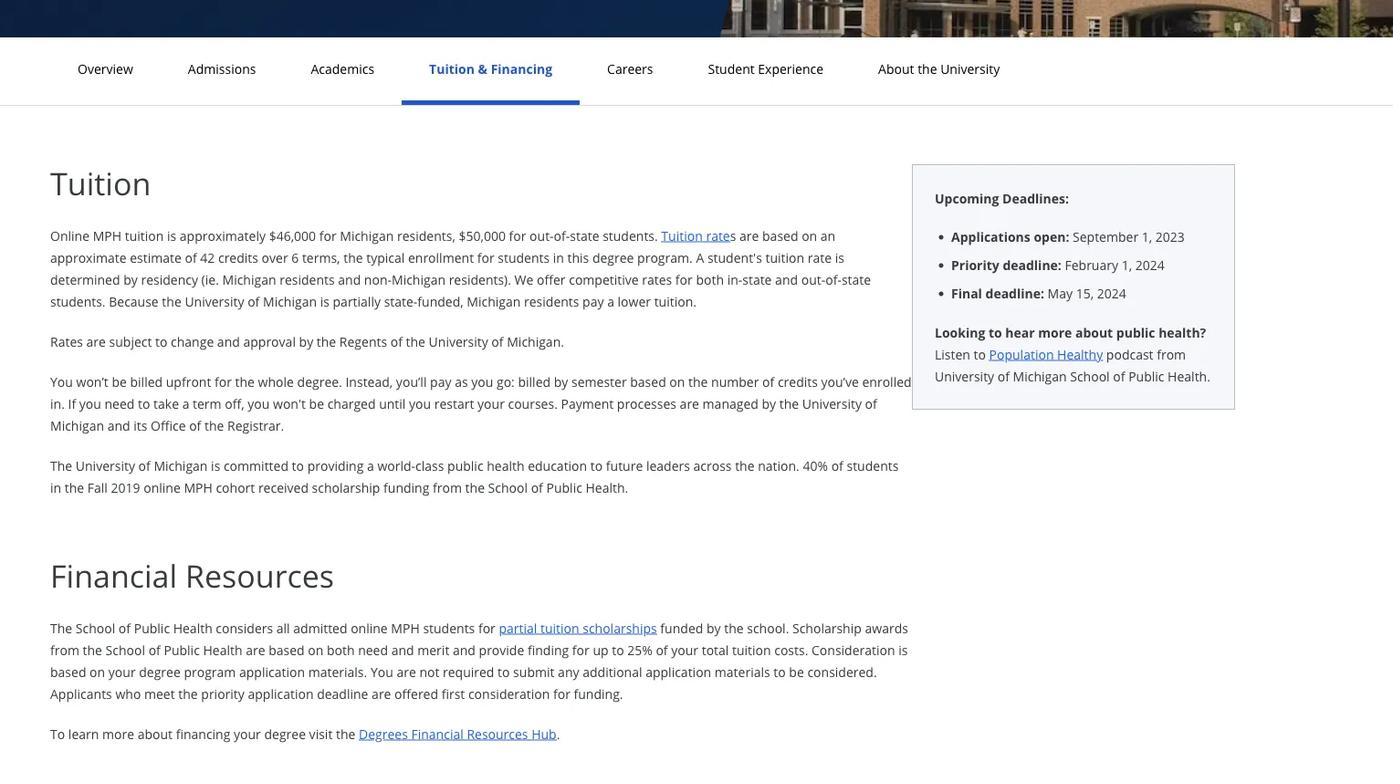 Task type: describe. For each thing, give the bounding box(es) containing it.
won't
[[273, 395, 306, 412]]

funded,
[[418, 293, 464, 310]]

is left partially
[[320, 293, 330, 310]]

degree inside the s are based on an approximate estimate of 42 credits over 6 terms, the typical enrollment for students in this degree program. a student's tuition rate is determined by residency (ie. michigan residents and non-michigan residents). we offer competitive rates for both in-state and out-of-state students. because the university of michigan is partially state-funded, michigan residents pay a lower tuition.
[[593, 249, 634, 266]]

the up total
[[725, 620, 744, 637]]

by up payment
[[554, 373, 568, 390]]

s are based on an approximate estimate of 42 credits over 6 terms, the typical enrollment for students in this degree program. a student's tuition rate is determined by residency (ie. michigan residents and non-michigan residents). we offer competitive rates for both in-state and out-of-state students. because the university of michigan is partially state-funded, michigan residents pay a lower tuition.
[[50, 227, 872, 310]]

the down term
[[205, 417, 224, 434]]

you up registrar. on the bottom of page
[[248, 395, 270, 412]]

for up tuition.
[[676, 271, 693, 288]]

a inside the s are based on an approximate estimate of 42 credits over 6 terms, the typical enrollment for students in this degree program. a student's tuition rate is determined by residency (ie. michigan residents and non-michigan residents). we offer competitive rates for both in-state and out-of-state students. because the university of michigan is partially state-funded, michigan residents pay a lower tuition.
[[608, 293, 615, 310]]

priority
[[952, 257, 1000, 274]]

whole
[[258, 373, 294, 390]]

list containing applications open:
[[943, 227, 1213, 303]]

september
[[1073, 228, 1139, 246]]

approval
[[243, 333, 296, 350]]

2 vertical spatial tuition
[[662, 227, 703, 244]]

the right terms,
[[344, 249, 363, 266]]

the university of michigan is committed to providing a world-class public health education to future leaders across the nation. 40% of students in the fall 2019 online mph cohort received scholarship funding from the school of public health.
[[50, 457, 899, 496]]

health inside funded by the school. scholarship awards from the school of public health are based on both need and merit and provide finding for up to 25% of your total tuition costs. consideration is based on your degree program application materials. you are not required to submit any additional application materials to be considered. applicants who meet the priority application deadline are offered first consideration for funding.
[[203, 642, 243, 659]]

be inside funded by the school. scholarship awards from the school of public health are based on both need and merit and provide finding for up to 25% of your total tuition costs. consideration is based on your degree program application materials. you are not required to submit any additional application materials to be considered. applicants who meet the priority application deadline are offered first consideration for funding.
[[790, 664, 805, 681]]

are left offered
[[372, 686, 391, 703]]

1 horizontal spatial state
[[743, 271, 772, 288]]

charged
[[328, 395, 376, 412]]

out- inside the s are based on an approximate estimate of 42 credits over 6 terms, the typical enrollment for students in this degree program. a student's tuition rate is determined by residency (ie. michigan residents and non-michigan residents). we offer competitive rates for both in-state and out-of-state students. because the university of michigan is partially state-funded, michigan residents pay a lower tuition.
[[802, 271, 826, 288]]

we
[[515, 271, 534, 288]]

estimate
[[130, 249, 182, 266]]

michigan inside podcast from university of michigan school of public health.
[[1014, 368, 1067, 385]]

your down 'funded'
[[672, 642, 699, 659]]

total
[[702, 642, 729, 659]]

off,
[[225, 395, 244, 412]]

as
[[455, 373, 468, 390]]

to inside you won't be billed upfront for the whole degree. instead, you'll pay as you go: billed by semester based on the number of credits you've enrolled in. if you need to take a term off, you won't be charged until you restart your courses. payment processes are managed by the university of michigan and its office of the registrar.
[[138, 395, 150, 412]]

priority
[[201, 686, 245, 703]]

michigan up typical
[[340, 227, 394, 244]]

over
[[262, 249, 288, 266]]

michigan up 'rates are subject to change and approval by the regents of the university of michigan.'
[[263, 293, 317, 310]]

.
[[557, 726, 560, 743]]

go:
[[497, 373, 515, 390]]

of up 2019
[[138, 457, 151, 475]]

of down term
[[189, 417, 201, 434]]

$46,000
[[269, 227, 316, 244]]

submit
[[513, 664, 555, 681]]

student
[[708, 60, 755, 78]]

managed
[[703, 395, 759, 412]]

residents).
[[449, 271, 511, 288]]

2023
[[1156, 228, 1185, 246]]

tuition & financing
[[429, 60, 553, 78]]

your up the who
[[109, 664, 136, 681]]

student experience
[[708, 60, 824, 78]]

of right regents
[[391, 333, 403, 350]]

rates are subject to change and approval by the regents of the university of michigan.
[[50, 333, 564, 350]]

financing
[[176, 726, 231, 743]]

to right 'subject'
[[155, 333, 168, 350]]

michigan down "residents)."
[[467, 293, 521, 310]]

public inside looking to hear more about public health? listen to population healthy
[[1117, 324, 1156, 341]]

to
[[50, 726, 65, 743]]

michigan inside the university of michigan is committed to providing a world-class public health education to future leaders across the nation. 40% of students in the fall 2019 online mph cohort received scholarship funding from the school of public health.
[[154, 457, 208, 475]]

tuition & financing link
[[424, 60, 558, 78]]

tuition for tuition & financing
[[429, 60, 475, 78]]

by inside funded by the school. scholarship awards from the school of public health are based on both need and merit and provide finding for up to 25% of your total tuition costs. consideration is based on your degree program application materials. you are not required to submit any additional application materials to be considered. applicants who meet the priority application deadline are offered first consideration for funding.
[[707, 620, 721, 637]]

of right 40%
[[832, 457, 844, 475]]

the left number
[[689, 373, 708, 390]]

listen
[[935, 346, 971, 363]]

public inside funded by the school. scholarship awards from the school of public health are based on both need and merit and provide finding for up to 25% of your total tuition costs. consideration is based on your degree program application materials. you are not required to submit any additional application materials to be considered. applicants who meet the priority application deadline are offered first consideration for funding.
[[164, 642, 200, 659]]

application down all
[[239, 664, 305, 681]]

your inside you won't be billed upfront for the whole degree. instead, you'll pay as you go: billed by semester based on the number of credits you've enrolled in. if you need to take a term off, you won't be charged until you restart your courses. payment processes are managed by the university of michigan and its office of the registrar.
[[478, 395, 505, 412]]

based up applicants at the left bottom of the page
[[50, 664, 86, 681]]

first
[[442, 686, 465, 703]]

university inside the s are based on an approximate estimate of 42 credits over 6 terms, the typical enrollment for students in this degree program. a student's tuition rate is determined by residency (ie. michigan residents and non-michigan residents). we offer competitive rates for both in-state and out-of-state students. because the university of michigan is partially state-funded, michigan residents pay a lower tuition.
[[185, 293, 244, 310]]

to learn more about financing your degree visit the degrees financial resources hub .
[[50, 726, 560, 743]]

education
[[528, 457, 587, 475]]

school inside podcast from university of michigan school of public health.
[[1071, 368, 1110, 385]]

you inside you won't be billed upfront for the whole degree. instead, you'll pay as you go: billed by semester based on the number of credits you've enrolled in. if you need to take a term off, you won't be charged until you restart your courses. payment processes are managed by the university of michigan and its office of the registrar.
[[50, 373, 73, 390]]

michigan up state-
[[392, 271, 446, 288]]

for down any
[[554, 686, 571, 703]]

0 horizontal spatial of-
[[554, 227, 570, 244]]

admissions link
[[182, 60, 262, 78]]

pay inside you won't be billed upfront for the whole degree. instead, you'll pay as you go: billed by semester based on the number of credits you've enrolled in. if you need to take a term off, you won't be charged until you restart your courses. payment processes are managed by the university of michigan and its office of the registrar.
[[430, 373, 452, 390]]

across
[[694, 457, 732, 475]]

list item containing final deadline:
[[952, 284, 1213, 303]]

and up required
[[453, 642, 476, 659]]

of right '25%'
[[656, 642, 668, 659]]

are inside the s are based on an approximate estimate of 42 credits over 6 terms, the typical enrollment for students in this degree program. a student's tuition rate is determined by residency (ie. michigan residents and non-michigan residents). we offer competitive rates for both in-state and out-of-state students. because the university of michigan is partially state-funded, michigan residents pay a lower tuition.
[[740, 227, 759, 244]]

because
[[109, 293, 159, 310]]

the up applicants at the left bottom of the page
[[83, 642, 102, 659]]

for right '$50,000' at the left top of page
[[509, 227, 527, 244]]

are right rates
[[86, 333, 106, 350]]

office
[[151, 417, 186, 434]]

materials
[[715, 664, 771, 681]]

list item containing applications open:
[[952, 227, 1213, 247]]

of right number
[[763, 373, 775, 390]]

on down admitted
[[308, 642, 324, 659]]

health. inside the university of michigan is committed to providing a world-class public health education to future leaders across the nation. 40% of students in the fall 2019 online mph cohort received scholarship funding from the school of public health.
[[586, 479, 629, 496]]

in inside the university of michigan is committed to providing a world-class public health education to future leaders across the nation. 40% of students in the fall 2019 online mph cohort received scholarship funding from the school of public health.
[[50, 479, 61, 496]]

consideration
[[469, 686, 550, 703]]

are inside you won't be billed upfront for the whole degree. instead, you'll pay as you go: billed by semester based on the number of credits you've enrolled in. if you need to take a term off, you won't be charged until you restart your courses. payment processes are managed by the university of michigan and its office of the registrar.
[[680, 395, 700, 412]]

are left not
[[397, 664, 416, 681]]

michigan inside you won't be billed upfront for the whole degree. instead, you'll pay as you go: billed by semester based on the number of credits you've enrolled in. if you need to take a term off, you won't be charged until you restart your courses. payment processes are managed by the university of michigan and its office of the registrar.
[[50, 417, 104, 434]]

of down population
[[998, 368, 1010, 385]]

online inside the university of michigan is committed to providing a world-class public health education to future leaders across the nation. 40% of students in the fall 2019 online mph cohort received scholarship funding from the school of public health.
[[144, 479, 181, 496]]

health?
[[1159, 324, 1207, 341]]

0 vertical spatial be
[[112, 373, 127, 390]]

public down financial resources
[[134, 620, 170, 637]]

from inside funded by the school. scholarship awards from the school of public health are based on both need and merit and provide finding for up to 25% of your total tuition costs. consideration is based on your degree program application materials. you are not required to submit any additional application materials to be considered. applicants who meet the priority application deadline are offered first consideration for funding.
[[50, 642, 79, 659]]

the down residency
[[162, 293, 182, 310]]

competitive
[[569, 271, 639, 288]]

of up the who
[[119, 620, 131, 637]]

university inside you won't be billed upfront for the whole degree. instead, you'll pay as you go: billed by semester based on the number of credits you've enrolled in. if you need to take a term off, you won't be charged until you restart your courses. payment processes are managed by the university of michigan and its office of the registrar.
[[803, 395, 862, 412]]

the up "off,"
[[235, 373, 255, 390]]

public inside the university of michigan is committed to providing a world-class public health education to future leaders across the nation. 40% of students in the fall 2019 online mph cohort received scholarship funding from the school of public health.
[[448, 457, 484, 475]]

of left 42
[[185, 249, 197, 266]]

2024 for priority deadline: february 1, 2024
[[1136, 257, 1165, 274]]

0 vertical spatial financial
[[50, 555, 177, 597]]

by right approval
[[299, 333, 313, 350]]

leaders
[[647, 457, 690, 475]]

cohort
[[216, 479, 255, 496]]

university up as on the left of page
[[429, 333, 488, 350]]

to right 'listen'
[[974, 346, 986, 363]]

until
[[379, 395, 406, 412]]

2 vertical spatial students
[[423, 620, 475, 637]]

0 vertical spatial mph
[[93, 227, 122, 244]]

students inside the university of michigan is committed to providing a world-class public health education to future leaders across the nation. 40% of students in the fall 2019 online mph cohort received scholarship funding from the school of public health.
[[847, 457, 899, 475]]

podcast from university of michigan school of public health.
[[935, 346, 1211, 385]]

the up 'you'll'
[[406, 333, 426, 350]]

2 horizontal spatial state
[[842, 271, 872, 288]]

class
[[416, 457, 444, 475]]

approximate
[[50, 249, 127, 266]]

instead,
[[346, 373, 393, 390]]

1 horizontal spatial residents
[[524, 293, 580, 310]]

of up approval
[[248, 293, 260, 310]]

additional
[[583, 664, 643, 681]]

42
[[200, 249, 215, 266]]

applications open: september 1, 2023
[[952, 228, 1185, 246]]

from inside podcast from university of michigan school of public health.
[[1157, 346, 1187, 363]]

degrees
[[359, 726, 408, 743]]

0 horizontal spatial out-
[[530, 227, 554, 244]]

residents,
[[397, 227, 456, 244]]

need inside funded by the school. scholarship awards from the school of public health are based on both need and merit and provide finding for up to 25% of your total tuition costs. consideration is based on your degree program application materials. you are not required to submit any additional application materials to be considered. applicants who meet the priority application deadline are offered first consideration for funding.
[[358, 642, 388, 659]]

1 vertical spatial online
[[351, 620, 388, 637]]

mph inside the university of michigan is committed to providing a world-class public health education to future leaders across the nation. 40% of students in the fall 2019 online mph cohort received scholarship funding from the school of public health.
[[184, 479, 213, 496]]

and inside you won't be billed upfront for the whole degree. instead, you'll pay as you go: billed by semester based on the number of credits you've enrolled in. if you need to take a term off, you won't be charged until you restart your courses. payment processes are managed by the university of michigan and its office of the registrar.
[[107, 417, 130, 434]]

on inside the s are based on an approximate estimate of 42 credits over 6 terms, the typical enrollment for students in this degree program. a student's tuition rate is determined by residency (ie. michigan residents and non-michigan residents). we offer competitive rates for both in-state and out-of-state students. because the university of michigan is partially state-funded, michigan residents pay a lower tuition.
[[802, 227, 818, 244]]

funded by the school. scholarship awards from the school of public health are based on both need and merit and provide finding for up to 25% of your total tuition costs. consideration is based on your degree program application materials. you are not required to submit any additional application materials to be considered. applicants who meet the priority application deadline are offered first consideration for funding.
[[50, 620, 909, 703]]

for left the up
[[573, 642, 590, 659]]

won't
[[76, 373, 109, 390]]

upcoming
[[935, 190, 1000, 207]]

hear
[[1006, 324, 1035, 341]]

of up meet at the left
[[149, 642, 161, 659]]

to right the up
[[612, 642, 624, 659]]

of left michigan.
[[492, 333, 504, 350]]

to up received
[[292, 457, 304, 475]]

scholarship
[[793, 620, 862, 637]]

about the university link
[[873, 60, 1006, 78]]

application down total
[[646, 664, 712, 681]]

state-
[[384, 293, 418, 310]]

school up applicants at the left bottom of the page
[[76, 620, 115, 637]]

university right about
[[941, 60, 1000, 78]]

2024 for final deadline: may 15, 2024
[[1098, 285, 1127, 302]]

tuition up estimate
[[125, 227, 164, 244]]

tuition for tuition
[[50, 162, 151, 205]]

for down '$50,000' at the left top of page
[[477, 249, 495, 266]]

you right as on the left of page
[[472, 373, 494, 390]]

based down all
[[269, 642, 305, 659]]

$50,000
[[459, 227, 506, 244]]

future
[[606, 457, 643, 475]]

any
[[558, 664, 580, 681]]

registrar.
[[227, 417, 284, 434]]

final
[[952, 285, 983, 302]]

s
[[730, 227, 737, 244]]

academics
[[311, 60, 375, 78]]

credits inside you won't be billed upfront for the whole degree. instead, you'll pay as you go: billed by semester based on the number of credits you've enrolled in. if you need to take a term off, you won't be charged until you restart your courses. payment processes are managed by the university of michigan and its office of the registrar.
[[778, 373, 818, 390]]

0 vertical spatial residents
[[280, 271, 335, 288]]

to left future
[[591, 457, 603, 475]]

the right managed
[[780, 395, 799, 412]]

the left regents
[[317, 333, 336, 350]]

may
[[1048, 285, 1073, 302]]

0 horizontal spatial state
[[570, 227, 600, 244]]

0 horizontal spatial rate
[[706, 227, 730, 244]]

you down 'you'll'
[[409, 395, 431, 412]]

0 horizontal spatial resources
[[185, 555, 334, 597]]

program.
[[638, 249, 693, 266]]

student's
[[708, 249, 763, 266]]

deadline
[[317, 686, 369, 703]]

and left merit
[[392, 642, 414, 659]]

is inside the university of michigan is committed to providing a world-class public health education to future leaders across the nation. 40% of students in the fall 2019 online mph cohort received scholarship funding from the school of public health.
[[211, 457, 220, 475]]

to down costs.
[[774, 664, 786, 681]]

of down the education
[[531, 479, 543, 496]]

tuition.
[[655, 293, 697, 310]]

to down provide
[[498, 664, 510, 681]]

courses.
[[508, 395, 558, 412]]

tuition inside funded by the school. scholarship awards from the school of public health are based on both need and merit and provide finding for up to 25% of your total tuition costs. consideration is based on your degree program application materials. you are not required to submit any additional application materials to be considered. applicants who meet the priority application deadline are offered first consideration for funding.
[[733, 642, 771, 659]]

both inside funded by the school. scholarship awards from the school of public health are based on both need and merit and provide finding for up to 25% of your total tuition costs. consideration is based on your degree program application materials. you are not required to submit any additional application materials to be considered. applicants who meet the priority application deadline are offered first consideration for funding.
[[327, 642, 355, 659]]

2 billed from the left
[[518, 373, 551, 390]]

the school of public health considers all admitted online mph students for partial tuition scholarships
[[50, 620, 657, 637]]

and up partially
[[338, 271, 361, 288]]

committed
[[224, 457, 289, 475]]

based inside the s are based on an approximate estimate of 42 credits over 6 terms, the typical enrollment for students in this degree program. a student's tuition rate is determined by residency (ie. michigan residents and non-michigan residents). we offer competitive rates for both in-state and out-of-state students. because the university of michigan is partially state-funded, michigan residents pay a lower tuition.
[[763, 227, 799, 244]]

careers
[[607, 60, 654, 78]]

is up estimate
[[167, 227, 176, 244]]

school inside funded by the school. scholarship awards from the school of public health are based on both need and merit and provide finding for up to 25% of your total tuition costs. consideration is based on your degree program application materials. you are not required to submit any additional application materials to be considered. applicants who meet the priority application deadline are offered first consideration for funding.
[[106, 642, 145, 659]]

application up to learn more about financing your degree visit the degrees financial resources hub .
[[248, 686, 314, 703]]

considered.
[[808, 664, 877, 681]]



Task type: locate. For each thing, give the bounding box(es) containing it.
based right s
[[763, 227, 799, 244]]

on up processes
[[670, 373, 685, 390]]

1 horizontal spatial degree
[[264, 726, 306, 743]]

0 vertical spatial from
[[1157, 346, 1187, 363]]

online right admitted
[[351, 620, 388, 637]]

1 horizontal spatial mph
[[184, 479, 213, 496]]

rate down the an
[[808, 249, 832, 266]]

residency
[[141, 271, 198, 288]]

billed up take
[[130, 373, 163, 390]]

1 horizontal spatial out-
[[802, 271, 826, 288]]

to left hear
[[989, 324, 1003, 341]]

3 list item from the top
[[952, 284, 1213, 303]]

residents
[[280, 271, 335, 288], [524, 293, 580, 310]]

visit
[[309, 726, 333, 743]]

on
[[802, 227, 818, 244], [670, 373, 685, 390], [308, 642, 324, 659], [90, 664, 105, 681]]

tuition inside the s are based on an approximate estimate of 42 credits over 6 terms, the typical enrollment for students in this degree program. a student's tuition rate is determined by residency (ie. michigan residents and non-michigan residents). we offer competitive rates for both in-state and out-of-state students. because the university of michigan is partially state-funded, michigan residents pay a lower tuition.
[[766, 249, 805, 266]]

partially
[[333, 293, 381, 310]]

the down 'in.'
[[50, 457, 72, 475]]

1 list item from the top
[[952, 227, 1213, 247]]

student experience link
[[703, 60, 829, 78]]

about down meet at the left
[[138, 726, 173, 743]]

are left managed
[[680, 395, 700, 412]]

university inside the university of michigan is committed to providing a world-class public health education to future leaders across the nation. 40% of students in the fall 2019 online mph cohort received scholarship funding from the school of public health.
[[76, 457, 135, 475]]

the
[[918, 60, 938, 78], [344, 249, 363, 266], [162, 293, 182, 310], [317, 333, 336, 350], [406, 333, 426, 350], [235, 373, 255, 390], [689, 373, 708, 390], [780, 395, 799, 412], [205, 417, 224, 434], [735, 457, 755, 475], [65, 479, 84, 496], [465, 479, 485, 496], [725, 620, 744, 637], [83, 642, 102, 659], [178, 686, 198, 703], [336, 726, 356, 743]]

1 horizontal spatial pay
[[583, 293, 604, 310]]

1 vertical spatial be
[[309, 395, 324, 412]]

1 billed from the left
[[130, 373, 163, 390]]

credits inside the s are based on an approximate estimate of 42 credits over 6 terms, the typical enrollment for students in this degree program. a student's tuition rate is determined by residency (ie. michigan residents and non-michigan residents). we offer competitive rates for both in-state and out-of-state students. because the university of michigan is partially state-funded, michigan residents pay a lower tuition.
[[218, 249, 258, 266]]

be right won't on the left of the page
[[112, 373, 127, 390]]

40%
[[803, 457, 828, 475]]

2019
[[111, 479, 140, 496]]

1 horizontal spatial online
[[351, 620, 388, 637]]

2 the from the top
[[50, 620, 72, 637]]

michigan.
[[507, 333, 564, 350]]

1 horizontal spatial you
[[371, 664, 393, 681]]

michigan
[[340, 227, 394, 244], [222, 271, 276, 288], [392, 271, 446, 288], [263, 293, 317, 310], [467, 293, 521, 310], [1014, 368, 1067, 385], [50, 417, 104, 434], [154, 457, 208, 475]]

public inside podcast from university of michigan school of public health.
[[1129, 368, 1165, 385]]

program
[[184, 664, 236, 681]]

degree up competitive
[[593, 249, 634, 266]]

resources
[[185, 555, 334, 597], [467, 726, 528, 743]]

pay down competitive
[[583, 293, 604, 310]]

2 horizontal spatial students
[[847, 457, 899, 475]]

academics link
[[305, 60, 380, 78]]

final deadline: may 15, 2024
[[952, 285, 1127, 302]]

1 vertical spatial both
[[327, 642, 355, 659]]

1, right february
[[1122, 257, 1133, 274]]

0 vertical spatial public
[[1117, 324, 1156, 341]]

online right 2019
[[144, 479, 181, 496]]

1 horizontal spatial about
[[1076, 324, 1114, 341]]

1 the from the top
[[50, 457, 72, 475]]

partial tuition scholarships link
[[499, 620, 657, 637]]

health. down future
[[586, 479, 629, 496]]

the up applicants at the left bottom of the page
[[50, 620, 72, 637]]

0 horizontal spatial both
[[327, 642, 355, 659]]

a inside you won't be billed upfront for the whole degree. instead, you'll pay as you go: billed by semester based on the number of credits you've enrolled in. if you need to take a term off, you won't be charged until you restart your courses. payment processes are managed by the university of michigan and its office of the registrar.
[[182, 395, 189, 412]]

0 vertical spatial rate
[[706, 227, 730, 244]]

1 horizontal spatial from
[[433, 479, 462, 496]]

0 vertical spatial resources
[[185, 555, 334, 597]]

0 horizontal spatial public
[[448, 457, 484, 475]]

0 horizontal spatial residents
[[280, 271, 335, 288]]

on inside you won't be billed upfront for the whole degree. instead, you'll pay as you go: billed by semester based on the number of credits you've enrolled in. if you need to take a term off, you won't be charged until you restart your courses. payment processes are managed by the university of michigan and its office of the registrar.
[[670, 373, 685, 390]]

school down 'health'
[[488, 479, 528, 496]]

1 horizontal spatial a
[[367, 457, 374, 475]]

25%
[[628, 642, 653, 659]]

1, for september
[[1142, 228, 1153, 246]]

list item up 15,
[[952, 256, 1213, 275]]

deadline: for final deadline:
[[986, 285, 1045, 302]]

subject
[[109, 333, 152, 350]]

1 horizontal spatial tuition
[[429, 60, 475, 78]]

2 vertical spatial degree
[[264, 726, 306, 743]]

rate inside the s are based on an approximate estimate of 42 credits over 6 terms, the typical enrollment for students in this degree program. a student's tuition rate is determined by residency (ie. michigan residents and non-michigan residents). we offer competitive rates for both in-state and out-of-state students. because the university of michigan is partially state-funded, michigan residents pay a lower tuition.
[[808, 249, 832, 266]]

need up its
[[105, 395, 135, 412]]

pay left as on the left of page
[[430, 373, 452, 390]]

scholarships
[[583, 620, 657, 637]]

state
[[570, 227, 600, 244], [743, 271, 772, 288], [842, 271, 872, 288]]

pay inside the s are based on an approximate estimate of 42 credits over 6 terms, the typical enrollment for students in this degree program. a student's tuition rate is determined by residency (ie. michigan residents and non-michigan residents). we offer competitive rates for both in-state and out-of-state students. because the university of michigan is partially state-funded, michigan residents pay a lower tuition.
[[583, 293, 604, 310]]

public up program
[[164, 642, 200, 659]]

michigan down office
[[154, 457, 208, 475]]

2 list item from the top
[[952, 256, 1213, 275]]

online mph tuition is approximately $46,000 for michigan residents, $50,000 for out-of-state students. tuition rate
[[50, 227, 730, 244]]

more inside looking to hear more about public health? listen to population healthy
[[1039, 324, 1073, 341]]

mph up approximate
[[93, 227, 122, 244]]

based up processes
[[630, 373, 667, 390]]

0 vertical spatial students.
[[603, 227, 658, 244]]

2 vertical spatial be
[[790, 664, 805, 681]]

deadlines:
[[1003, 190, 1070, 207]]

1 vertical spatial health
[[203, 642, 243, 659]]

out- up the offer
[[530, 227, 554, 244]]

is down awards
[[899, 642, 908, 659]]

be
[[112, 373, 127, 390], [309, 395, 324, 412], [790, 664, 805, 681]]

0 vertical spatial of-
[[554, 227, 570, 244]]

of down "podcast"
[[1114, 368, 1126, 385]]

0 vertical spatial deadline:
[[1003, 257, 1062, 274]]

1 vertical spatial rate
[[808, 249, 832, 266]]

tuition left &
[[429, 60, 475, 78]]

semester
[[572, 373, 627, 390]]

0 horizontal spatial from
[[50, 642, 79, 659]]

students
[[498, 249, 550, 266], [847, 457, 899, 475], [423, 620, 475, 637]]

6
[[292, 249, 299, 266]]

merit
[[418, 642, 450, 659]]

0 vertical spatial health
[[173, 620, 213, 637]]

1 horizontal spatial credits
[[778, 373, 818, 390]]

for inside you won't be billed upfront for the whole degree. instead, you'll pay as you go: billed by semester based on the number of credits you've enrolled in. if you need to take a term off, you won't be charged until you restart your courses. payment processes are managed by the university of michigan and its office of the registrar.
[[215, 373, 232, 390]]

1 horizontal spatial be
[[309, 395, 324, 412]]

tuition
[[125, 227, 164, 244], [766, 249, 805, 266], [541, 620, 580, 637], [733, 642, 771, 659]]

1 horizontal spatial public
[[1117, 324, 1156, 341]]

0 horizontal spatial 2024
[[1098, 285, 1127, 302]]

1 horizontal spatial in
[[553, 249, 564, 266]]

payment
[[561, 395, 614, 412]]

more up population healthy link
[[1039, 324, 1073, 341]]

1 vertical spatial you
[[371, 664, 393, 681]]

1 horizontal spatial students.
[[603, 227, 658, 244]]

2 horizontal spatial from
[[1157, 346, 1187, 363]]

1 vertical spatial more
[[102, 726, 134, 743]]

fall
[[88, 479, 108, 496]]

a inside the university of michigan is committed to providing a world-class public health education to future leaders across the nation. 40% of students in the fall 2019 online mph cohort received scholarship funding from the school of public health.
[[367, 457, 374, 475]]

health. down health?
[[1168, 368, 1211, 385]]

students. inside the s are based on an approximate estimate of 42 credits over 6 terms, the typical enrollment for students in this degree program. a student's tuition rate is determined by residency (ie. michigan residents and non-michigan residents). we offer competitive rates for both in-state and out-of-state students. because the university of michigan is partially state-funded, michigan residents pay a lower tuition.
[[50, 293, 106, 310]]

degree left the visit
[[264, 726, 306, 743]]

the right across
[[735, 457, 755, 475]]

1 vertical spatial public
[[448, 457, 484, 475]]

enrolled
[[863, 373, 912, 390]]

you'll
[[396, 373, 427, 390]]

for up provide
[[479, 620, 496, 637]]

0 horizontal spatial be
[[112, 373, 127, 390]]

degree up meet at the left
[[139, 664, 181, 681]]

providing
[[307, 457, 364, 475]]

to
[[989, 324, 1003, 341], [155, 333, 168, 350], [974, 346, 986, 363], [138, 395, 150, 412], [292, 457, 304, 475], [591, 457, 603, 475], [612, 642, 624, 659], [498, 664, 510, 681], [774, 664, 786, 681]]

1 vertical spatial mph
[[184, 479, 213, 496]]

1 vertical spatial pay
[[430, 373, 452, 390]]

on up applicants at the left bottom of the page
[[90, 664, 105, 681]]

for
[[319, 227, 337, 244], [509, 227, 527, 244], [477, 249, 495, 266], [676, 271, 693, 288], [215, 373, 232, 390], [479, 620, 496, 637], [573, 642, 590, 659], [554, 686, 571, 703]]

materials.
[[308, 664, 367, 681]]

0 horizontal spatial financial
[[50, 555, 177, 597]]

residents down 6
[[280, 271, 335, 288]]

0 horizontal spatial 1,
[[1122, 257, 1133, 274]]

tuition up finding at the left
[[541, 620, 580, 637]]

awards
[[865, 620, 909, 637]]

list item
[[952, 227, 1213, 247], [952, 256, 1213, 275], [952, 284, 1213, 303]]

1 horizontal spatial resources
[[467, 726, 528, 743]]

1 vertical spatial financial
[[411, 726, 464, 743]]

and right change
[[217, 333, 240, 350]]

students inside the s are based on an approximate estimate of 42 credits over 6 terms, the typical enrollment for students in this degree program. a student's tuition rate is determined by residency (ie. michigan residents and non-michigan residents). we offer competitive rates for both in-state and out-of-state students. because the university of michigan is partially state-funded, michigan residents pay a lower tuition.
[[498, 249, 550, 266]]

degree.
[[297, 373, 342, 390]]

lower
[[618, 293, 651, 310]]

february
[[1066, 257, 1119, 274]]

in-
[[728, 271, 743, 288]]

out- down the an
[[802, 271, 826, 288]]

0 vertical spatial students
[[498, 249, 550, 266]]

0 vertical spatial in
[[553, 249, 564, 266]]

health
[[487, 457, 525, 475]]

tuition
[[429, 60, 475, 78], [50, 162, 151, 205], [662, 227, 703, 244]]

in inside the s are based on an approximate estimate of 42 credits over 6 terms, the typical enrollment for students in this degree program. a student's tuition rate is determined by residency (ie. michigan residents and non-michigan residents). we offer competitive rates for both in-state and out-of-state students. because the university of michigan is partially state-funded, michigan residents pay a lower tuition.
[[553, 249, 564, 266]]

deadline: for priority deadline:
[[1003, 257, 1062, 274]]

2 horizontal spatial mph
[[391, 620, 420, 637]]

about the university
[[879, 60, 1000, 78]]

based inside you won't be billed upfront for the whole degree. instead, you'll pay as you go: billed by semester based on the number of credits you've enrolled in. if you need to take a term off, you won't be charged until you restart your courses. payment processes are managed by the university of michigan and its office of the registrar.
[[630, 373, 667, 390]]

need inside you won't be billed upfront for the whole degree. instead, you'll pay as you go: billed by semester based on the number of credits you've enrolled in. if you need to take a term off, you won't be charged until you restart your courses. payment processes are managed by the university of michigan and its office of the registrar.
[[105, 395, 135, 412]]

determined
[[50, 271, 120, 288]]

is down the an
[[835, 249, 845, 266]]

by up 'because'
[[123, 271, 138, 288]]

more right learn
[[102, 726, 134, 743]]

meet
[[144, 686, 175, 703]]

the right meet at the left
[[178, 686, 198, 703]]

degree inside funded by the school. scholarship awards from the school of public health are based on both need and merit and provide finding for up to 25% of your total tuition costs. consideration is based on your degree program application materials. you are not required to submit any additional application materials to be considered. applicants who meet the priority application deadline are offered first consideration for funding.
[[139, 664, 181, 681]]

1 vertical spatial in
[[50, 479, 61, 496]]

0 vertical spatial online
[[144, 479, 181, 496]]

not
[[420, 664, 440, 681]]

list item containing priority deadline:
[[952, 256, 1213, 275]]

0 horizontal spatial students.
[[50, 293, 106, 310]]

rate
[[706, 227, 730, 244], [808, 249, 832, 266]]

provide
[[479, 642, 525, 659]]

for up terms,
[[319, 227, 337, 244]]

2 horizontal spatial degree
[[593, 249, 634, 266]]

0 vertical spatial a
[[608, 293, 615, 310]]

0 vertical spatial you
[[50, 373, 73, 390]]

0 vertical spatial about
[[1076, 324, 1114, 341]]

of- inside the s are based on an approximate estimate of 42 credits over 6 terms, the typical enrollment for students in this degree program. a student's tuition rate is determined by residency (ie. michigan residents and non-michigan residents). we offer competitive rates for both in-state and out-of-state students. because the university of michigan is partially state-funded, michigan residents pay a lower tuition.
[[826, 271, 842, 288]]

1 horizontal spatial both
[[696, 271, 724, 288]]

from
[[1157, 346, 1187, 363], [433, 479, 462, 496], [50, 642, 79, 659]]

billed
[[130, 373, 163, 390], [518, 373, 551, 390]]

its
[[134, 417, 147, 434]]

the right the visit
[[336, 726, 356, 743]]

1 vertical spatial 1,
[[1122, 257, 1133, 274]]

2024
[[1136, 257, 1165, 274], [1098, 285, 1127, 302]]

your right financing
[[234, 726, 261, 743]]

from inside the university of michigan is committed to providing a world-class public health education to future leaders across the nation. 40% of students in the fall 2019 online mph cohort received scholarship funding from the school of public health.
[[433, 479, 462, 496]]

credits left you've
[[778, 373, 818, 390]]

0 horizontal spatial billed
[[130, 373, 163, 390]]

2 horizontal spatial be
[[790, 664, 805, 681]]

2 vertical spatial mph
[[391, 620, 420, 637]]

considers
[[216, 620, 273, 637]]

on left the an
[[802, 227, 818, 244]]

processes
[[617, 395, 677, 412]]

is inside funded by the school. scholarship awards from the school of public health are based on both need and merit and provide finding for up to 25% of your total tuition costs. consideration is based on your degree program application materials. you are not required to submit any additional application materials to be considered. applicants who meet the priority application deadline are offered first consideration for funding.
[[899, 642, 908, 659]]

by inside the s are based on an approximate estimate of 42 credits over 6 terms, the typical enrollment for students in this degree program. a student's tuition rate is determined by residency (ie. michigan residents and non-michigan residents). we offer competitive rates for both in-state and out-of-state students. because the university of michigan is partially state-funded, michigan residents pay a lower tuition.
[[123, 271, 138, 288]]

you up 'in.'
[[50, 373, 73, 390]]

both inside the s are based on an approximate estimate of 42 credits over 6 terms, the typical enrollment for students in this degree program. a student's tuition rate is determined by residency (ie. michigan residents and non-michigan residents). we offer competitive rates for both in-state and out-of-state students. because the university of michigan is partially state-funded, michigan residents pay a lower tuition.
[[696, 271, 724, 288]]

you right if
[[79, 395, 101, 412]]

0 vertical spatial out-
[[530, 227, 554, 244]]

the inside the university of michigan is committed to providing a world-class public health education to future leaders across the nation. 40% of students in the fall 2019 online mph cohort received scholarship funding from the school of public health.
[[50, 457, 72, 475]]

a right take
[[182, 395, 189, 412]]

1 vertical spatial residents
[[524, 293, 580, 310]]

public down the education
[[547, 479, 583, 496]]

public inside the university of michigan is committed to providing a world-class public health education to future leaders across the nation. 40% of students in the fall 2019 online mph cohort received scholarship funding from the school of public health.
[[547, 479, 583, 496]]

the right about
[[918, 60, 938, 78]]

1 horizontal spatial health.
[[1168, 368, 1211, 385]]

1 horizontal spatial more
[[1039, 324, 1073, 341]]

1 horizontal spatial billed
[[518, 373, 551, 390]]

1 vertical spatial about
[[138, 726, 173, 743]]

the for the university of michigan is committed to providing a world-class public health education to future leaders across the nation. 40% of students in the fall 2019 online mph cohort received scholarship funding from the school of public health.
[[50, 457, 72, 475]]

is
[[167, 227, 176, 244], [835, 249, 845, 266], [320, 293, 330, 310], [211, 457, 220, 475], [899, 642, 908, 659]]

0 vertical spatial both
[[696, 271, 724, 288]]

non-
[[364, 271, 392, 288]]

world-
[[378, 457, 416, 475]]

be down costs.
[[790, 664, 805, 681]]

0 horizontal spatial more
[[102, 726, 134, 743]]

2 horizontal spatial a
[[608, 293, 615, 310]]

students.
[[603, 227, 658, 244], [50, 293, 106, 310]]

students. up 'program.'
[[603, 227, 658, 244]]

1 vertical spatial from
[[433, 479, 462, 496]]

0 vertical spatial 1,
[[1142, 228, 1153, 246]]

you
[[50, 373, 73, 390], [371, 664, 393, 681]]

1 horizontal spatial 2024
[[1136, 257, 1165, 274]]

deadline:
[[1003, 257, 1062, 274], [986, 285, 1045, 302]]

a down competitive
[[608, 293, 615, 310]]

all
[[277, 620, 290, 637]]

school
[[1071, 368, 1110, 385], [488, 479, 528, 496], [76, 620, 115, 637], [106, 642, 145, 659]]

school down healthy
[[1071, 368, 1110, 385]]

michigan down population healthy link
[[1014, 368, 1067, 385]]

of- down the an
[[826, 271, 842, 288]]

1, for february
[[1122, 257, 1133, 274]]

1 horizontal spatial 1,
[[1142, 228, 1153, 246]]

the for the school of public health considers all admitted online mph students for partial tuition scholarships
[[50, 620, 72, 637]]

list
[[943, 227, 1213, 303]]

and right in-
[[776, 271, 798, 288]]

are down "considers"
[[246, 642, 265, 659]]

school up the who
[[106, 642, 145, 659]]

change
[[171, 333, 214, 350]]

podcast
[[1107, 346, 1154, 363]]

population healthy link
[[990, 346, 1104, 363]]

the right funding
[[465, 479, 485, 496]]

financial resources
[[50, 555, 334, 597]]

1 vertical spatial students
[[847, 457, 899, 475]]

university
[[941, 60, 1000, 78], [185, 293, 244, 310], [429, 333, 488, 350], [935, 368, 995, 385], [803, 395, 862, 412], [76, 457, 135, 475]]

about up healthy
[[1076, 324, 1114, 341]]

if
[[68, 395, 76, 412]]

2 vertical spatial a
[[367, 457, 374, 475]]

2 vertical spatial list item
[[952, 284, 1213, 303]]

0 horizontal spatial you
[[50, 373, 73, 390]]

0 horizontal spatial pay
[[430, 373, 452, 390]]

1 vertical spatial out-
[[802, 271, 826, 288]]

admitted
[[293, 620, 348, 637]]

health. inside podcast from university of michigan school of public health.
[[1168, 368, 1211, 385]]

1 vertical spatial credits
[[778, 373, 818, 390]]

1 vertical spatial a
[[182, 395, 189, 412]]

an
[[821, 227, 836, 244]]

about inside looking to hear more about public health? listen to population healthy
[[1076, 324, 1114, 341]]

1 horizontal spatial rate
[[808, 249, 832, 266]]

you won't be billed upfront for the whole degree. instead, you'll pay as you go: billed by semester based on the number of credits you've enrolled in. if you need to take a term off, you won't be charged until you restart your courses. payment processes are managed by the university of michigan and its office of the registrar.
[[50, 373, 912, 434]]

rate up the student's
[[706, 227, 730, 244]]

number
[[712, 373, 759, 390]]

of down enrolled
[[866, 395, 878, 412]]

0 vertical spatial need
[[105, 395, 135, 412]]

public down "podcast"
[[1129, 368, 1165, 385]]

residents down the offer
[[524, 293, 580, 310]]

school inside the university of michigan is committed to providing a world-class public health education to future leaders across the nation. 40% of students in the fall 2019 online mph cohort received scholarship funding from the school of public health.
[[488, 479, 528, 496]]

this
[[568, 249, 589, 266]]

by right managed
[[762, 395, 777, 412]]

the left fall
[[65, 479, 84, 496]]

0 horizontal spatial in
[[50, 479, 61, 496]]

university inside podcast from university of michigan school of public health.
[[935, 368, 995, 385]]

michigan down over
[[222, 271, 276, 288]]

1 horizontal spatial of-
[[826, 271, 842, 288]]

0 horizontal spatial credits
[[218, 249, 258, 266]]

0 horizontal spatial about
[[138, 726, 173, 743]]

required
[[443, 664, 495, 681]]

in
[[553, 249, 564, 266], [50, 479, 61, 496]]

upfront
[[166, 373, 211, 390]]

priority deadline: february 1, 2024
[[952, 257, 1165, 274]]

1 horizontal spatial need
[[358, 642, 388, 659]]

2 horizontal spatial tuition
[[662, 227, 703, 244]]

rates
[[642, 271, 673, 288]]

1 horizontal spatial financial
[[411, 726, 464, 743]]

to left take
[[138, 395, 150, 412]]

partial
[[499, 620, 537, 637]]

you inside funded by the school. scholarship awards from the school of public health are based on both need and merit and provide finding for up to 25% of your total tuition costs. consideration is based on your degree program application materials. you are not required to submit any additional application materials to be considered. applicants who meet the priority application deadline are offered first consideration for funding.
[[371, 664, 393, 681]]

tuition up 'program.'
[[662, 227, 703, 244]]

2 vertical spatial from
[[50, 642, 79, 659]]

0 vertical spatial degree
[[593, 249, 634, 266]]

tuition up 'materials' at the right bottom of the page
[[733, 642, 771, 659]]



Task type: vqa. For each thing, say whether or not it's contained in the screenshot.
Coursera image
no



